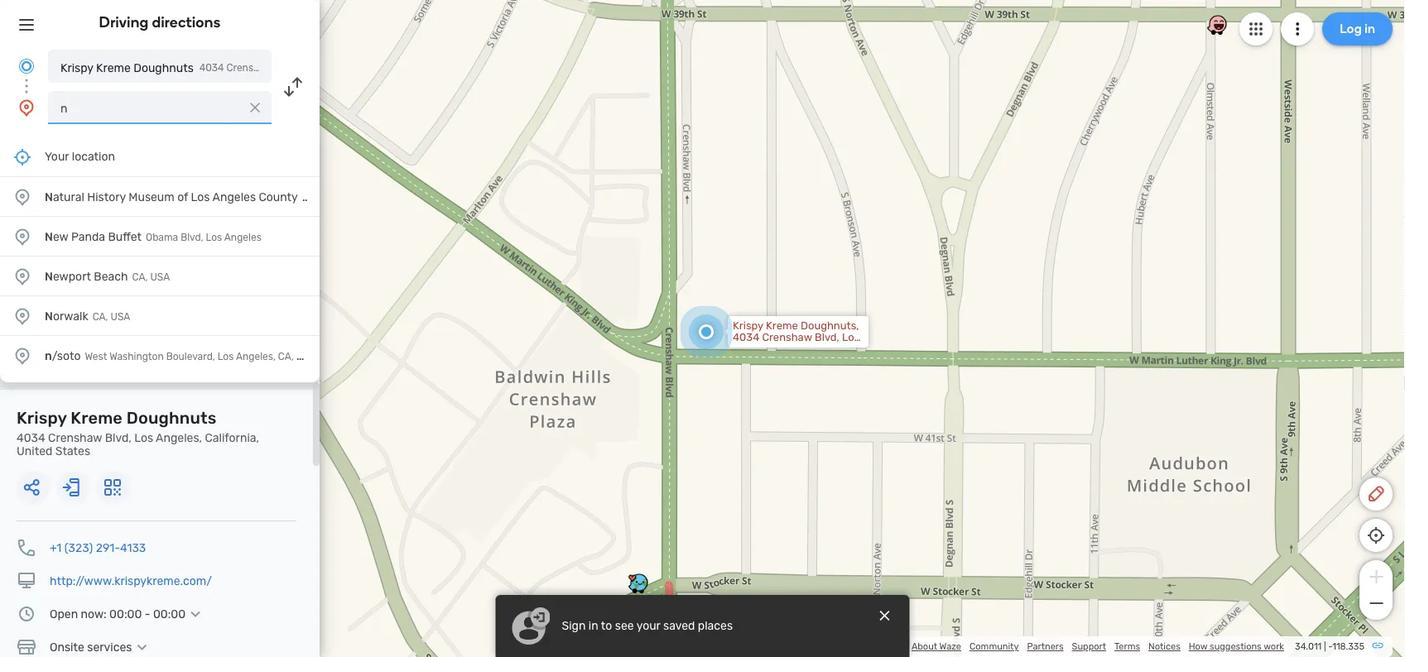 Task type: locate. For each thing, give the bounding box(es) containing it.
doughnuts
[[134, 61, 194, 75], [127, 408, 217, 428]]

0 vertical spatial krispy
[[60, 61, 93, 75]]

pencil image
[[1367, 485, 1387, 505]]

california,
[[205, 431, 259, 445]]

- up chevron down image
[[145, 608, 150, 621]]

1 vertical spatial krispy
[[17, 408, 67, 428]]

blvd,
[[105, 431, 132, 445]]

0 horizontal spatial los
[[134, 431, 153, 445]]

los right blvd,
[[134, 431, 153, 445]]

work
[[1264, 642, 1285, 653]]

open
[[50, 608, 78, 621]]

atural history museum of los angeles county option
[[0, 177, 320, 217]]

doughnuts for krispy kreme doughnuts
[[134, 61, 194, 75]]

services
[[87, 641, 132, 654]]

0 vertical spatial -
[[145, 608, 150, 621]]

crenshaw
[[48, 431, 102, 445]]

kreme down driving
[[96, 61, 131, 75]]

+1
[[50, 541, 62, 555]]

0 horizontal spatial -
[[145, 608, 150, 621]]

krispy right 'current location' image
[[60, 61, 93, 75]]

doughnuts for krispy kreme doughnuts 4034 crenshaw blvd, los angeles, california, united states
[[127, 408, 217, 428]]

2 option from the top
[[0, 257, 320, 297]]

kreme for krispy kreme doughnuts 4034 crenshaw blvd, los angeles, california, united states
[[71, 408, 123, 428]]

291-
[[96, 541, 120, 555]]

krispy up 4034
[[17, 408, 67, 428]]

1 vertical spatial los
[[134, 431, 153, 445]]

onsite
[[50, 641, 84, 654]]

3 option from the top
[[0, 297, 320, 336]]

onsite services
[[50, 641, 132, 654]]

los inside krispy kreme doughnuts 4034 crenshaw blvd, los angeles, california, united states
[[134, 431, 153, 445]]

[missing "en.livemap.styleguide.close" translation] image
[[877, 608, 893, 625]]

doughnuts inside krispy kreme doughnuts 4034 crenshaw blvd, los angeles, california, united states
[[127, 408, 217, 428]]

sign
[[562, 620, 586, 633]]

los
[[191, 190, 210, 204], [134, 431, 153, 445]]

krispy kreme doughnuts button
[[48, 50, 272, 83]]

00:00
[[109, 608, 142, 621], [153, 608, 186, 621]]

current location image
[[17, 56, 36, 76]]

location image
[[17, 98, 36, 118], [12, 227, 32, 246], [12, 266, 32, 286], [12, 306, 32, 326], [12, 346, 32, 366]]

chevron down image
[[132, 641, 152, 654]]

krispy
[[60, 61, 93, 75], [17, 408, 67, 428]]

suggestions
[[1210, 642, 1262, 653]]

0 horizontal spatial 00:00
[[109, 608, 142, 621]]

krispy inside button
[[60, 61, 93, 75]]

support
[[1073, 642, 1107, 653]]

sign in to see your saved places
[[562, 620, 733, 633]]

open now: 00:00 - 00:00 button
[[50, 608, 206, 621]]

- right | on the right bottom of page
[[1329, 642, 1333, 653]]

1 vertical spatial kreme
[[71, 408, 123, 428]]

doughnuts inside krispy kreme doughnuts button
[[134, 61, 194, 75]]

doughnuts up choose destination text box
[[134, 61, 194, 75]]

00:00 right now:
[[109, 608, 142, 621]]

kreme inside button
[[96, 61, 131, 75]]

(323)
[[64, 541, 93, 555]]

los right of
[[191, 190, 210, 204]]

1 horizontal spatial 00:00
[[153, 608, 186, 621]]

saved
[[664, 620, 695, 633]]

+1 (323) 291-4133
[[50, 541, 146, 555]]

kreme up blvd,
[[71, 408, 123, 428]]

kreme
[[96, 61, 131, 75], [71, 408, 123, 428]]

doughnuts up angeles,
[[127, 408, 217, 428]]

1 vertical spatial -
[[1329, 642, 1333, 653]]

partners
[[1028, 642, 1064, 653]]

atural history museum of los angeles county list box
[[0, 138, 320, 383]]

driving
[[99, 13, 149, 31]]

-
[[145, 608, 150, 621], [1329, 642, 1333, 653]]

angeles
[[213, 190, 256, 204]]

kreme for krispy kreme doughnuts
[[96, 61, 131, 75]]

118.335
[[1333, 642, 1365, 653]]

0 vertical spatial kreme
[[96, 61, 131, 75]]

about waze link
[[912, 642, 962, 653]]

krispy inside krispy kreme doughnuts 4034 crenshaw blvd, los angeles, california, united states
[[17, 408, 67, 428]]

0 vertical spatial los
[[191, 190, 210, 204]]

kreme inside krispy kreme doughnuts 4034 crenshaw blvd, los angeles, california, united states
[[71, 408, 123, 428]]

los inside option
[[191, 190, 210, 204]]

option
[[0, 217, 320, 257], [0, 257, 320, 297], [0, 297, 320, 336], [0, 336, 320, 376]]

0 vertical spatial doughnuts
[[134, 61, 194, 75]]

krispy for krispy kreme doughnuts
[[60, 61, 93, 75]]

1 horizontal spatial los
[[191, 190, 210, 204]]

link image
[[1372, 640, 1385, 653]]

00:00 down http://www.krispykreme.com/
[[153, 608, 186, 621]]

to
[[601, 620, 613, 633]]

driving directions
[[99, 13, 221, 31]]

angeles,
[[156, 431, 202, 445]]

waze
[[940, 642, 962, 653]]

1 horizontal spatial -
[[1329, 642, 1333, 653]]

krispy kreme doughnuts 4034 crenshaw blvd, los angeles, california, united states
[[17, 408, 259, 458]]

see
[[615, 620, 634, 633]]

clock image
[[17, 605, 36, 625]]

1 vertical spatial doughnuts
[[127, 408, 217, 428]]



Task type: describe. For each thing, give the bounding box(es) containing it.
krispy kreme doughnuts
[[60, 61, 194, 75]]

call image
[[17, 538, 36, 558]]

x image
[[247, 99, 263, 116]]

chevron down image
[[186, 608, 206, 621]]

atural history museum of los angeles county
[[53, 190, 298, 204]]

krispy for krispy kreme doughnuts 4034 crenshaw blvd, los angeles, california, united states
[[17, 408, 67, 428]]

34.011 | -118.335
[[1296, 642, 1365, 653]]

open now: 00:00 - 00:00
[[50, 608, 186, 621]]

support link
[[1073, 642, 1107, 653]]

4034
[[17, 431, 45, 445]]

directions
[[152, 13, 221, 31]]

34.011
[[1296, 642, 1322, 653]]

zoom out image
[[1367, 594, 1387, 614]]

Choose destination text field
[[48, 91, 272, 124]]

4133
[[120, 541, 146, 555]]

about waze community partners support terms notices how suggestions work
[[912, 642, 1285, 653]]

terms link
[[1115, 642, 1141, 653]]

places
[[698, 620, 733, 633]]

onsite services button
[[50, 641, 152, 654]]

terms
[[1115, 642, 1141, 653]]

location image
[[12, 187, 32, 207]]

zoom in image
[[1367, 567, 1387, 587]]

history
[[87, 190, 126, 204]]

4 option from the top
[[0, 336, 320, 376]]

1 00:00 from the left
[[109, 608, 142, 621]]

community
[[970, 642, 1019, 653]]

community link
[[970, 642, 1019, 653]]

museum
[[129, 190, 175, 204]]

how suggestions work link
[[1189, 642, 1285, 653]]

+1 (323) 291-4133 link
[[50, 541, 146, 555]]

recenter image
[[12, 147, 32, 167]]

1 option from the top
[[0, 217, 320, 257]]

store image
[[17, 638, 36, 658]]

your
[[637, 620, 661, 633]]

about
[[912, 642, 938, 653]]

computer image
[[17, 572, 36, 592]]

notices link
[[1149, 642, 1181, 653]]

http://www.krispykreme.com/
[[50, 575, 212, 588]]

in
[[589, 620, 599, 633]]

notices
[[1149, 642, 1181, 653]]

partners link
[[1028, 642, 1064, 653]]

atural
[[53, 190, 84, 204]]

2 00:00 from the left
[[153, 608, 186, 621]]

of
[[177, 190, 188, 204]]

united
[[17, 444, 52, 458]]

states
[[55, 444, 90, 458]]

|
[[1325, 642, 1327, 653]]

http://www.krispykreme.com/ link
[[50, 575, 212, 588]]

county
[[259, 190, 298, 204]]

now:
[[81, 608, 107, 621]]

how
[[1189, 642, 1208, 653]]



Task type: vqa. For each thing, say whether or not it's contained in the screenshot.
the bottom 'Kreme'
yes



